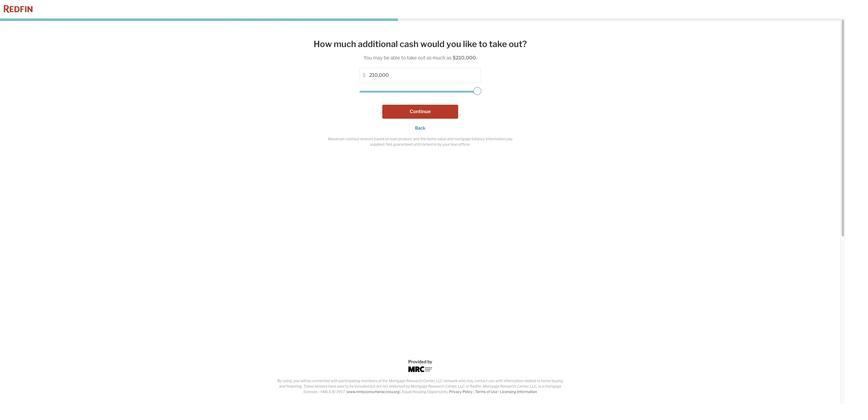 Task type: describe. For each thing, give the bounding box(es) containing it.
have
[[329, 384, 337, 389]]

on
[[386, 137, 390, 141]]

able
[[391, 55, 400, 61]]

2 horizontal spatial and
[[447, 137, 454, 141]]

how much additional cash would you like to take out?
[[314, 39, 527, 49]]

www.nmlsconsumeraccess.org
[[347, 390, 400, 394]]

nmls
[[321, 390, 331, 394]]

(
[[346, 390, 347, 394]]

licensing
[[500, 390, 517, 394]]

0 horizontal spatial research
[[407, 379, 423, 383]]

not
[[386, 142, 393, 147]]

$
[[453, 55, 456, 61]]

1 | from the left
[[474, 390, 475, 394]]

information inside by using, you will be connected with participating members of the mortgage research center, llc network who may contact you with information related to home buying and financing. these lenders have paid to be included but are not endorsed by mortgage research center, llc or redfin. mortgage research center, llc. is a mortgage licensee - nmls id 1907 (
[[504, 379, 524, 383]]

lenders
[[315, 384, 328, 389]]

to right able
[[401, 55, 406, 61]]

are
[[377, 384, 382, 389]]

cashout
[[346, 137, 360, 141]]

locked
[[422, 142, 433, 147]]

mortgage research center image
[[409, 367, 432, 372]]

terms
[[476, 390, 486, 394]]

1 as from the left
[[427, 55, 432, 61]]

but
[[370, 384, 376, 389]]

210,000
[[456, 55, 476, 61]]

of for members
[[378, 379, 382, 383]]

by
[[278, 379, 282, 383]]

cash
[[400, 39, 419, 49]]

a
[[542, 384, 544, 389]]

of for terms
[[487, 390, 491, 394]]

0 horizontal spatial mortgage
[[389, 379, 406, 383]]

to up (
[[345, 384, 349, 389]]

home inside 'maximum cashout amount based on loan product, and the home value and mortgage balance information you supplied. not guaranteed until locked in by your loan officer.'
[[427, 137, 437, 141]]

included
[[355, 384, 369, 389]]

your
[[443, 142, 450, 147]]

2 | from the left
[[499, 390, 500, 394]]

additional
[[358, 39, 398, 49]]

1 with from the left
[[331, 379, 338, 383]]

licensing information link
[[500, 390, 537, 394]]

information
[[518, 390, 537, 394]]

1 vertical spatial be
[[307, 379, 311, 383]]

is
[[539, 384, 542, 389]]

maximum
[[328, 137, 345, 141]]

to right like on the top of the page
[[479, 39, 488, 49]]

llc.
[[531, 384, 538, 389]]

housing
[[413, 390, 427, 394]]

in
[[434, 142, 437, 147]]

1 horizontal spatial mortgage
[[411, 384, 428, 389]]

the inside by using, you will be connected with participating members of the mortgage research center, llc network who may contact you with information related to home buying and financing. these lenders have paid to be included but are not endorsed by mortgage research center, llc or redfin. mortgage research center, llc. is a mortgage licensee - nmls id 1907 (
[[383, 379, 388, 383]]

2 horizontal spatial research
[[501, 384, 517, 389]]

continue
[[410, 109, 431, 114]]

take out?
[[489, 39, 527, 49]]

you inside 'maximum cashout amount based on loan product, and the home value and mortgage balance information you supplied. not guaranteed until locked in by your loan officer.'
[[507, 137, 513, 141]]

terms of use link
[[476, 390, 498, 394]]

2 horizontal spatial be
[[384, 55, 390, 61]]

you may be able to take out as much as $ 210,000 .
[[364, 55, 477, 61]]

1 vertical spatial much
[[433, 55, 446, 61]]

0 vertical spatial may
[[373, 55, 383, 61]]

buying
[[552, 379, 564, 383]]



Task type: locate. For each thing, give the bounding box(es) containing it.
1 vertical spatial of
[[487, 390, 491, 394]]

as left $
[[447, 55, 452, 61]]

0 vertical spatial home
[[427, 137, 437, 141]]

of inside by using, you will be connected with participating members of the mortgage research center, llc network who may contact you with information related to home buying and financing. these lenders have paid to be included but are not endorsed by mortgage research center, llc or redfin. mortgage research center, llc. is a mortgage licensee - nmls id 1907 (
[[378, 379, 382, 383]]

until
[[414, 142, 421, 147]]

0 vertical spatial of
[[378, 379, 382, 383]]

back
[[416, 125, 426, 130]]

1 vertical spatial the
[[383, 379, 388, 383]]

supplied.
[[370, 142, 386, 147]]

center,
[[424, 379, 436, 383], [446, 384, 458, 389], [518, 384, 530, 389]]

home up a
[[542, 379, 551, 383]]

1 horizontal spatial center,
[[446, 384, 458, 389]]

much
[[334, 39, 356, 49], [433, 55, 446, 61]]

mortgage inside by using, you will be connected with participating members of the mortgage research center, llc network who may contact you with information related to home buying and financing. these lenders have paid to be included but are not endorsed by mortgage research center, llc or redfin. mortgage research center, llc. is a mortgage licensee - nmls id 1907 (
[[545, 384, 562, 389]]

1 horizontal spatial research
[[429, 384, 445, 389]]

1 horizontal spatial be
[[350, 384, 354, 389]]

1 horizontal spatial llc
[[459, 384, 465, 389]]

the up not
[[383, 379, 388, 383]]

information up licensing information link
[[504, 379, 524, 383]]

may up the "or"
[[467, 379, 474, 383]]

mortgage down buying
[[545, 384, 562, 389]]

1 horizontal spatial by
[[428, 359, 433, 364]]

value
[[438, 137, 447, 141]]

endorsed
[[389, 384, 405, 389]]

www.nmlsconsumeraccess.org ). equal housing opportunity. privacy policy | terms of use | licensing information
[[347, 390, 537, 394]]

0 vertical spatial information
[[486, 137, 506, 141]]

with
[[331, 379, 338, 383], [496, 379, 503, 383]]

to
[[479, 39, 488, 49], [401, 55, 406, 61], [537, 379, 541, 383], [345, 384, 349, 389]]

How much additional cash would you like to take out? text field
[[360, 68, 481, 83]]

1 vertical spatial mortgage
[[545, 384, 562, 389]]

who
[[459, 379, 466, 383]]

of
[[378, 379, 382, 383], [487, 390, 491, 394]]

loan officer.
[[451, 142, 471, 147]]

continue button
[[383, 105, 459, 119]]

by right in
[[438, 142, 442, 147]]

1 vertical spatial by
[[428, 359, 433, 364]]

take
[[407, 55, 417, 61]]

mortgage up loan officer.
[[455, 137, 471, 141]]

research up opportunity.
[[429, 384, 445, 389]]

-
[[319, 390, 320, 394]]

0 horizontal spatial with
[[331, 379, 338, 383]]

much right how on the left of the page
[[334, 39, 356, 49]]

loan
[[391, 137, 398, 141]]

0 horizontal spatial and
[[279, 384, 286, 389]]

1 vertical spatial home
[[542, 379, 551, 383]]

and up the your
[[447, 137, 454, 141]]

0 horizontal spatial as
[[427, 55, 432, 61]]

1 vertical spatial llc
[[459, 384, 465, 389]]

product,
[[399, 137, 413, 141]]

with up have
[[331, 379, 338, 383]]

by up equal
[[406, 384, 410, 389]]

2 horizontal spatial center,
[[518, 384, 530, 389]]

not
[[383, 384, 389, 389]]

research up licensing
[[501, 384, 517, 389]]

0 horizontal spatial llc
[[437, 379, 443, 383]]

by using, you will be connected with participating members of the mortgage research center, llc network who may contact you with information related to home buying and financing. these lenders have paid to be included but are not endorsed by mortgage research center, llc or redfin. mortgage research center, llc. is a mortgage licensee - nmls id 1907 (
[[278, 379, 564, 394]]

center, up information
[[518, 384, 530, 389]]

1 vertical spatial information
[[504, 379, 524, 383]]

1 horizontal spatial the
[[421, 137, 426, 141]]

information right balance
[[486, 137, 506, 141]]

mortgage
[[389, 379, 406, 383], [411, 384, 428, 389], [483, 384, 500, 389]]

of up are
[[378, 379, 382, 383]]

and down by
[[279, 384, 286, 389]]

of left use
[[487, 390, 491, 394]]

connected
[[312, 379, 330, 383]]

1 horizontal spatial home
[[542, 379, 551, 383]]

llc
[[437, 379, 443, 383], [459, 384, 465, 389]]

2 vertical spatial by
[[406, 384, 410, 389]]

you
[[364, 55, 372, 61]]

center, up opportunity.
[[424, 379, 436, 383]]

balance
[[472, 137, 485, 141]]

mortgage up endorsed at the left bottom of the page
[[389, 379, 406, 383]]

based
[[374, 137, 385, 141]]

mortgage up housing
[[411, 384, 428, 389]]

2 horizontal spatial mortgage
[[483, 384, 500, 389]]

research
[[407, 379, 423, 383], [429, 384, 445, 389], [501, 384, 517, 389]]

opportunity.
[[428, 390, 449, 394]]

be down participating
[[350, 384, 354, 389]]

0 vertical spatial be
[[384, 55, 390, 61]]

home up in
[[427, 137, 437, 141]]

and up until
[[414, 137, 420, 141]]

slider
[[474, 87, 482, 95]]

will
[[301, 379, 306, 383]]

like
[[463, 39, 477, 49]]

using,
[[283, 379, 293, 383]]

0 horizontal spatial mortgage
[[455, 137, 471, 141]]

financing.
[[286, 384, 303, 389]]

equal
[[403, 390, 412, 394]]

with up use
[[496, 379, 503, 383]]

| right use
[[499, 390, 500, 394]]

back button
[[416, 125, 426, 130]]

and inside by using, you will be connected with participating members of the mortgage research center, llc network who may contact you with information related to home buying and financing. these lenders have paid to be included but are not endorsed by mortgage research center, llc or redfin. mortgage research center, llc. is a mortgage licensee - nmls id 1907 (
[[279, 384, 286, 389]]

the up "locked"
[[421, 137, 426, 141]]

home
[[427, 137, 437, 141], [542, 379, 551, 383]]

mortgage up use
[[483, 384, 500, 389]]

participating
[[339, 379, 361, 383]]

network
[[444, 379, 458, 383]]

use
[[491, 390, 498, 394]]

0 vertical spatial mortgage
[[455, 137, 471, 141]]

licensee
[[304, 390, 318, 394]]

privacy policy link
[[449, 390, 473, 394]]

0 horizontal spatial center,
[[424, 379, 436, 383]]

.
[[476, 55, 477, 61]]

llc up opportunity.
[[437, 379, 443, 383]]

be
[[384, 55, 390, 61], [307, 379, 311, 383], [350, 384, 354, 389]]

1 horizontal spatial |
[[499, 390, 500, 394]]

0 horizontal spatial home
[[427, 137, 437, 141]]

| down redfin.
[[474, 390, 475, 394]]

1 horizontal spatial mortgage
[[545, 384, 562, 389]]

id
[[332, 390, 336, 394]]

0 horizontal spatial |
[[474, 390, 475, 394]]

redfin.
[[470, 384, 482, 389]]

amount
[[360, 137, 374, 141]]

1 horizontal spatial may
[[467, 379, 474, 383]]

as right out
[[427, 55, 432, 61]]

the
[[421, 137, 426, 141], [383, 379, 388, 383]]

or
[[466, 384, 470, 389]]

center, down network
[[446, 384, 458, 389]]

1 horizontal spatial as
[[447, 55, 452, 61]]

0 vertical spatial llc
[[437, 379, 443, 383]]

).
[[400, 390, 402, 394]]

members
[[361, 379, 378, 383]]

information inside 'maximum cashout amount based on loan product, and the home value and mortgage balance information you supplied. not guaranteed until locked in by your loan officer.'
[[486, 137, 506, 141]]

0 vertical spatial much
[[334, 39, 356, 49]]

these
[[304, 384, 314, 389]]

by inside 'maximum cashout amount based on loan product, and the home value and mortgage balance information you supplied. not guaranteed until locked in by your loan officer.'
[[438, 142, 442, 147]]

research up housing
[[407, 379, 423, 383]]

contact
[[475, 379, 488, 383]]

0 horizontal spatial be
[[307, 379, 311, 383]]

1 horizontal spatial and
[[414, 137, 420, 141]]

|
[[474, 390, 475, 394], [499, 390, 500, 394]]

the inside 'maximum cashout amount based on loan product, and the home value and mortgage balance information you supplied. not guaranteed until locked in by your loan officer.'
[[421, 137, 426, 141]]

maximum cashout amount based on loan product, and the home value and mortgage balance information you supplied. not guaranteed until locked in by your loan officer.
[[328, 137, 513, 147]]

and
[[414, 137, 420, 141], [447, 137, 454, 141], [279, 384, 286, 389]]

much left $
[[433, 55, 446, 61]]

1907
[[337, 390, 345, 394]]

0 vertical spatial the
[[421, 137, 426, 141]]

1 horizontal spatial of
[[487, 390, 491, 394]]

2 with from the left
[[496, 379, 503, 383]]

to up "is"
[[537, 379, 541, 383]]

2 as from the left
[[447, 55, 452, 61]]

home inside by using, you will be connected with participating members of the mortgage research center, llc network who may contact you with information related to home buying and financing. these lenders have paid to be included but are not endorsed by mortgage research center, llc or redfin. mortgage research center, llc. is a mortgage licensee - nmls id 1907 (
[[542, 379, 551, 383]]

2 horizontal spatial by
[[438, 142, 442, 147]]

privacy
[[449, 390, 462, 394]]

provided
[[409, 359, 427, 364]]

be left able
[[384, 55, 390, 61]]

information
[[486, 137, 506, 141], [504, 379, 524, 383]]

0 vertical spatial by
[[438, 142, 442, 147]]

1 horizontal spatial with
[[496, 379, 503, 383]]

provided by
[[409, 359, 433, 364]]

www.nmlsconsumeraccess.org link
[[347, 390, 400, 394]]

by inside by using, you will be connected with participating members of the mortgage research center, llc network who may contact you with information related to home buying and financing. these lenders have paid to be included but are not endorsed by mortgage research center, llc or redfin. mortgage research center, llc. is a mortgage licensee - nmls id 1907 (
[[406, 384, 410, 389]]

related
[[525, 379, 537, 383]]

may right you
[[373, 55, 383, 61]]

out
[[418, 55, 426, 61]]

0 horizontal spatial much
[[334, 39, 356, 49]]

0 horizontal spatial of
[[378, 379, 382, 383]]

would
[[421, 39, 445, 49]]

2 vertical spatial be
[[350, 384, 354, 389]]

0 horizontal spatial the
[[383, 379, 388, 383]]

by up "mortgage research center" image
[[428, 359, 433, 364]]

1 vertical spatial may
[[467, 379, 474, 383]]

paid
[[337, 384, 345, 389]]

be up these
[[307, 379, 311, 383]]

by
[[438, 142, 442, 147], [428, 359, 433, 364], [406, 384, 410, 389]]

0 horizontal spatial by
[[406, 384, 410, 389]]

may inside by using, you will be connected with participating members of the mortgage research center, llc network who may contact you with information related to home buying and financing. these lenders have paid to be included but are not endorsed by mortgage research center, llc or redfin. mortgage research center, llc. is a mortgage licensee - nmls id 1907 (
[[467, 379, 474, 383]]

policy
[[463, 390, 473, 394]]

how
[[314, 39, 332, 49]]

1 horizontal spatial much
[[433, 55, 446, 61]]

llc up privacy policy link
[[459, 384, 465, 389]]

0 horizontal spatial may
[[373, 55, 383, 61]]

as
[[427, 55, 432, 61], [447, 55, 452, 61]]

mortgage inside 'maximum cashout amount based on loan product, and the home value and mortgage balance information you supplied. not guaranteed until locked in by your loan officer.'
[[455, 137, 471, 141]]

guaranteed
[[393, 142, 413, 147]]



Task type: vqa. For each thing, say whether or not it's contained in the screenshot.
by to the top
yes



